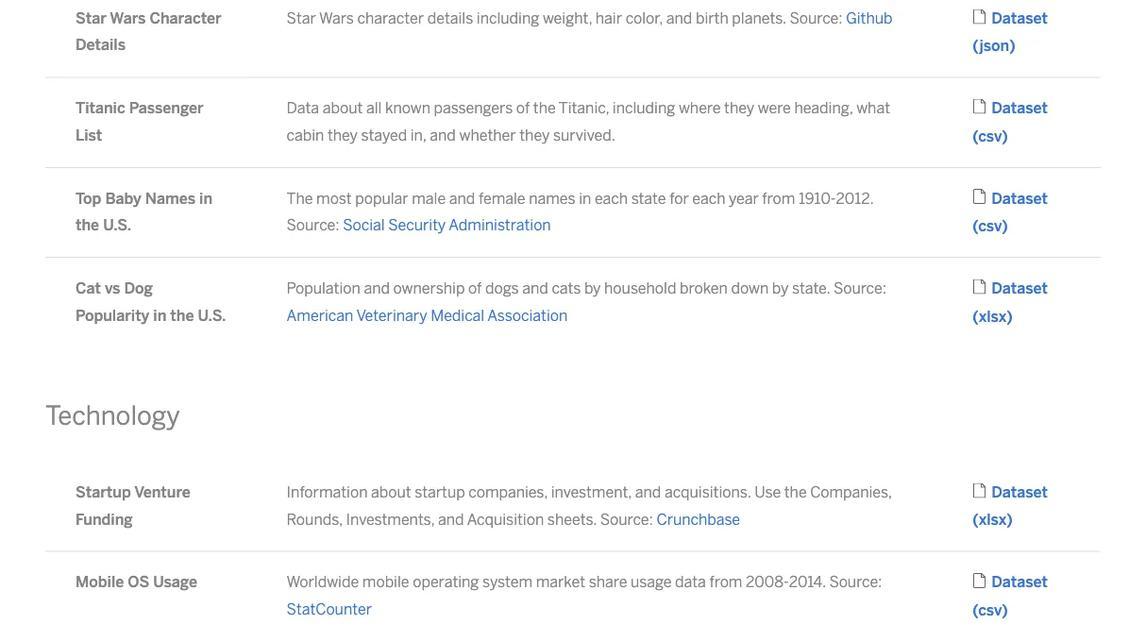 Task type: locate. For each thing, give the bounding box(es) containing it.
0 vertical spatial from
[[762, 189, 795, 207]]

(
[[973, 37, 980, 55], [973, 127, 979, 145], [973, 217, 979, 235], [973, 307, 979, 325], [973, 511, 979, 529], [973, 601, 979, 619]]

source: down the
[[287, 216, 340, 234]]

where
[[679, 99, 721, 117]]

about up the investments,
[[371, 483, 411, 501]]

down
[[731, 279, 769, 297]]

companies,
[[811, 483, 892, 501]]

the down top
[[76, 216, 99, 234]]

5 ( from the top
[[973, 511, 979, 529]]

2 ( from the top
[[973, 127, 979, 145]]

0 horizontal spatial from
[[710, 573, 743, 591]]

( csv ) for data about all known passengers of the titanic, including where they were heading, what cabin they stayed in, and whether they survived.
[[973, 127, 1008, 145]]

star inside star wars character details
[[76, 9, 107, 27]]

0 horizontal spatial u.s.
[[103, 216, 131, 234]]

4 ( from the top
[[973, 307, 979, 325]]

0 vertical spatial xlsx
[[979, 307, 1007, 325]]

1 by from the left
[[584, 279, 601, 297]]

the inside information about startup companies, investment, and acquisitions. use the companies, rounds, investments, and acquisition sheets. source:
[[785, 483, 807, 501]]

the right popularity on the left
[[170, 306, 194, 324]]

csv
[[979, 127, 1002, 145], [979, 217, 1002, 235], [979, 601, 1002, 619]]

list
[[76, 126, 102, 144]]

3 csv from the top
[[979, 601, 1002, 619]]

wars left character
[[319, 9, 354, 27]]

star
[[76, 9, 107, 27], [287, 9, 316, 27]]

in inside the most popular male and female names in each state for each year from 1910-2012. source:
[[579, 189, 591, 207]]

they left 'were'
[[724, 99, 755, 117]]

of
[[516, 99, 530, 117], [468, 279, 482, 297]]

2 vertical spatial ( csv )
[[973, 601, 1008, 619]]

0 vertical spatial of
[[516, 99, 530, 117]]

planets.
[[732, 9, 787, 27]]

3 ( from the top
[[973, 217, 979, 235]]

popular
[[355, 189, 409, 207]]

source: right '2014.'
[[830, 573, 882, 591]]

administration
[[449, 216, 551, 234]]

0 horizontal spatial in
[[153, 306, 167, 324]]

startup
[[415, 483, 465, 501]]

by right cats
[[584, 279, 601, 297]]

2 horizontal spatial in
[[579, 189, 591, 207]]

about left all
[[323, 99, 363, 117]]

from right year
[[762, 189, 795, 207]]

1 vertical spatial csv
[[979, 217, 1002, 235]]

) for star wars character details including weight, hair color, and birth planets. source:
[[1010, 37, 1016, 55]]

each
[[595, 189, 628, 207], [693, 189, 726, 207]]

and inside the data about all known passengers of the titanic, including where they were heading, what cabin they stayed in, and whether they survived.
[[430, 126, 456, 144]]

about inside the data about all known passengers of the titanic, including where they were heading, what cabin they stayed in, and whether they survived.
[[323, 99, 363, 117]]

star for star wars character details including weight, hair color, and birth planets. source: github
[[287, 9, 316, 27]]

0 horizontal spatial about
[[323, 99, 363, 117]]

usage
[[631, 573, 672, 591]]

0 vertical spatial csv
[[979, 127, 1002, 145]]

wars up details
[[110, 9, 146, 27]]

popularity
[[76, 306, 149, 324]]

and right investment,
[[635, 483, 661, 501]]

2 dataset from the top
[[992, 99, 1048, 117]]

2 each from the left
[[693, 189, 726, 207]]

1 horizontal spatial star
[[287, 9, 316, 27]]

2 star from the left
[[287, 9, 316, 27]]

star left character
[[287, 9, 316, 27]]

information
[[287, 483, 368, 501]]

0 horizontal spatial of
[[468, 279, 482, 297]]

about inside information about startup companies, investment, and acquisitions. use the companies, rounds, investments, and acquisition sheets. source:
[[371, 483, 411, 501]]

from inside worldwide mobile operating system market share usage data from 2008-2014. source: statcounter
[[710, 573, 743, 591]]

6 ( from the top
[[973, 601, 979, 619]]

dataset for star wars character details including weight, hair color, and birth planets. source:
[[992, 9, 1048, 27]]

csv for data about all known passengers of the titanic, including where they were heading, what cabin they stayed in, and whether they survived.
[[979, 127, 1002, 145]]

state.
[[792, 279, 830, 297]]

each left state
[[595, 189, 628, 207]]

2 csv from the top
[[979, 217, 1002, 235]]

in,
[[411, 126, 427, 144]]

1 horizontal spatial wars
[[319, 9, 354, 27]]

american
[[287, 306, 353, 324]]

share
[[589, 573, 627, 591]]

source: right state.
[[834, 279, 887, 297]]

1 ( from the top
[[973, 37, 980, 55]]

medical
[[431, 306, 485, 324]]

including inside the data about all known passengers of the titanic, including where they were heading, what cabin they stayed in, and whether they survived.
[[613, 99, 675, 117]]

2014.
[[789, 573, 826, 591]]

2 wars from the left
[[319, 9, 354, 27]]

1 csv from the top
[[979, 127, 1002, 145]]

character
[[357, 9, 424, 27]]

they right whether
[[520, 126, 550, 144]]

( for star wars character details including weight, hair color, and birth planets. source:
[[973, 37, 980, 55]]

0 vertical spatial about
[[323, 99, 363, 117]]

u.s. inside top baby names in the u.s.
[[103, 216, 131, 234]]

female
[[479, 189, 526, 207]]

1 horizontal spatial from
[[762, 189, 795, 207]]

1 horizontal spatial including
[[613, 99, 675, 117]]

from right "data"
[[710, 573, 743, 591]]

1 dataset from the top
[[992, 9, 1048, 27]]

( csv )
[[973, 127, 1008, 145], [973, 217, 1008, 235], [973, 601, 1008, 619]]

wars inside star wars character details
[[110, 9, 146, 27]]

5 dataset from the top
[[992, 483, 1048, 501]]

passenger
[[129, 99, 204, 117]]

( xlsx )
[[973, 307, 1013, 325], [973, 511, 1013, 529]]

github link
[[846, 9, 893, 27]]

acquisitions.
[[665, 483, 751, 501]]

2 ( csv ) from the top
[[973, 217, 1008, 235]]

association
[[488, 306, 568, 324]]

0 horizontal spatial they
[[328, 126, 358, 144]]

about for information
[[371, 483, 411, 501]]

1 vertical spatial xlsx
[[979, 511, 1007, 529]]

1 horizontal spatial about
[[371, 483, 411, 501]]

0 vertical spatial ( xlsx )
[[973, 307, 1013, 325]]

about
[[323, 99, 363, 117], [371, 483, 411, 501]]

cats
[[552, 279, 581, 297]]

1 star from the left
[[76, 9, 107, 27]]

in inside 'cat vs dog popularity in the u.s.'
[[153, 306, 167, 324]]

1 each from the left
[[595, 189, 628, 207]]

1 horizontal spatial by
[[772, 279, 789, 297]]

they right cabin
[[328, 126, 358, 144]]

1 horizontal spatial each
[[693, 189, 726, 207]]

the right use
[[785, 483, 807, 501]]

including right details
[[477, 9, 539, 27]]

color,
[[626, 9, 663, 27]]

the inside the data about all known passengers of the titanic, including where they were heading, what cabin they stayed in, and whether they survived.
[[533, 99, 556, 117]]

1 vertical spatial including
[[613, 99, 675, 117]]

dataset
[[992, 9, 1048, 27], [992, 99, 1048, 117], [992, 189, 1048, 207], [992, 279, 1048, 297], [992, 483, 1048, 501], [992, 573, 1048, 591]]

0 horizontal spatial wars
[[110, 9, 146, 27]]

social
[[343, 216, 385, 234]]

1 xlsx from the top
[[979, 307, 1007, 325]]

0 vertical spatial u.s.
[[103, 216, 131, 234]]

of inside the data about all known passengers of the titanic, including where they were heading, what cabin they stayed in, and whether they survived.
[[516, 99, 530, 117]]

of right passengers
[[516, 99, 530, 117]]

in inside top baby names in the u.s.
[[199, 189, 213, 207]]

star wars character details including weight, hair color, and birth planets. source: github
[[287, 9, 893, 27]]

0 horizontal spatial star
[[76, 9, 107, 27]]

1 vertical spatial about
[[371, 483, 411, 501]]

survived.
[[553, 126, 616, 144]]

including left where
[[613, 99, 675, 117]]

6 dataset from the top
[[992, 573, 1048, 591]]

mobile
[[76, 573, 124, 591]]

1 ( xlsx ) from the top
[[973, 307, 1013, 325]]

0 vertical spatial including
[[477, 9, 539, 27]]

) for the most popular male and female names in each state for each year from 1910-2012. source:
[[1002, 217, 1008, 235]]

male
[[412, 189, 446, 207]]

1 wars from the left
[[110, 9, 146, 27]]

1 ( csv ) from the top
[[973, 127, 1008, 145]]

4 dataset from the top
[[992, 279, 1048, 297]]

population and ownership of dogs and cats by household broken down by state. source: american veterinary medical association
[[287, 279, 887, 324]]

and
[[667, 9, 693, 27], [430, 126, 456, 144], [449, 189, 475, 207], [364, 279, 390, 297], [522, 279, 548, 297], [635, 483, 661, 501], [438, 510, 464, 528]]

from inside the most popular male and female names in each state for each year from 1910-2012. source:
[[762, 189, 795, 207]]

system
[[483, 573, 533, 591]]

including
[[477, 9, 539, 27], [613, 99, 675, 117]]

cabin
[[287, 126, 324, 144]]

dog
[[124, 279, 153, 297]]

1 vertical spatial u.s.
[[198, 306, 226, 324]]

of inside population and ownership of dogs and cats by household broken down by state. source: american veterinary medical association
[[468, 279, 482, 297]]

( csv ) for the most popular male and female names in each state for each year from 1910-2012. source:
[[973, 217, 1008, 235]]

1 vertical spatial ( xlsx )
[[973, 511, 1013, 529]]

wars
[[110, 9, 146, 27], [319, 9, 354, 27]]

1 vertical spatial of
[[468, 279, 482, 297]]

the inside top baby names in the u.s.
[[76, 216, 99, 234]]

worldwide
[[287, 573, 359, 591]]

security
[[388, 216, 446, 234]]

0 vertical spatial ( csv )
[[973, 127, 1008, 145]]

and right "in,"
[[430, 126, 456, 144]]

u.s.
[[103, 216, 131, 234], [198, 306, 226, 324]]

stayed
[[361, 126, 407, 144]]

source: inside the most popular male and female names in each state for each year from 1910-2012. source:
[[287, 216, 340, 234]]

2 xlsx from the top
[[979, 511, 1007, 529]]

whether
[[459, 126, 516, 144]]

the left titanic,
[[533, 99, 556, 117]]

household
[[604, 279, 677, 297]]

dataset for the most popular male and female names in each state for each year from 1910-2012. source:
[[992, 189, 1048, 207]]

star for star wars character details
[[76, 9, 107, 27]]

3 dataset from the top
[[992, 189, 1048, 207]]

names
[[529, 189, 576, 207]]

of left dogs
[[468, 279, 482, 297]]

data about all known passengers of the titanic, including where they were heading, what cabin they stayed in, and whether they survived.
[[287, 99, 891, 144]]

2 ( xlsx ) from the top
[[973, 511, 1013, 529]]

2012.
[[836, 189, 874, 207]]

dataset for information about startup companies, investment, and acquisitions. use the companies, rounds, investments, and acquisition sheets. source:
[[992, 483, 1048, 501]]

and inside the most popular male and female names in each state for each year from 1910-2012. source:
[[449, 189, 475, 207]]

2 vertical spatial csv
[[979, 601, 1002, 619]]

by right the down
[[772, 279, 789, 297]]

in
[[199, 189, 213, 207], [579, 189, 591, 207], [153, 306, 167, 324]]

the
[[287, 189, 313, 207]]

0 horizontal spatial each
[[595, 189, 628, 207]]

)
[[1010, 37, 1016, 55], [1002, 127, 1008, 145], [1002, 217, 1008, 235], [1007, 307, 1013, 325], [1007, 511, 1013, 529], [1002, 601, 1008, 619]]

broken
[[680, 279, 728, 297]]

wars for character
[[110, 9, 146, 27]]

0 horizontal spatial including
[[477, 9, 539, 27]]

0 horizontal spatial by
[[584, 279, 601, 297]]

1 vertical spatial ( csv )
[[973, 217, 1008, 235]]

source: down investment,
[[600, 510, 653, 528]]

star up details
[[76, 9, 107, 27]]

they
[[724, 99, 755, 117], [328, 126, 358, 144], [520, 126, 550, 144]]

by
[[584, 279, 601, 297], [772, 279, 789, 297]]

what
[[857, 99, 891, 117]]

1 horizontal spatial in
[[199, 189, 213, 207]]

1 horizontal spatial of
[[516, 99, 530, 117]]

each right for at the right top of page
[[693, 189, 726, 207]]

hair
[[596, 9, 622, 27]]

from
[[762, 189, 795, 207], [710, 573, 743, 591]]

top
[[76, 189, 101, 207]]

and up social security administration
[[449, 189, 475, 207]]

weight,
[[543, 9, 592, 27]]

the
[[533, 99, 556, 117], [76, 216, 99, 234], [170, 306, 194, 324], [785, 483, 807, 501]]

( for population and ownership of dogs and cats by household broken down by state. source:
[[973, 307, 979, 325]]

1 vertical spatial from
[[710, 573, 743, 591]]

source: inside population and ownership of dogs and cats by household broken down by state. source: american veterinary medical association
[[834, 279, 887, 297]]

1 horizontal spatial u.s.
[[198, 306, 226, 324]]

json
[[980, 37, 1010, 55]]



Task type: vqa. For each thing, say whether or not it's contained in the screenshot.


Task type: describe. For each thing, give the bounding box(es) containing it.
and left birth
[[667, 9, 693, 27]]

crunchbase
[[657, 510, 740, 528]]

use
[[755, 483, 781, 501]]

for
[[670, 189, 689, 207]]

social security administration link
[[343, 216, 551, 234]]

and up veterinary
[[364, 279, 390, 297]]

( xlsx ) for population and ownership of dogs and cats by household broken down by state. source:
[[973, 307, 1013, 325]]

) for information about startup companies, investment, and acquisitions. use the companies, rounds, investments, and acquisition sheets. source:
[[1007, 511, 1013, 529]]

source: inside worldwide mobile operating system market share usage data from 2008-2014. source: statcounter
[[830, 573, 882, 591]]

titanic,
[[559, 99, 609, 117]]

vs
[[105, 279, 120, 297]]

character
[[150, 9, 222, 27]]

mobile
[[362, 573, 409, 591]]

mobile os usage
[[76, 573, 197, 591]]

statcounter link
[[287, 600, 372, 618]]

2008-
[[746, 573, 789, 591]]

titanic
[[76, 99, 125, 117]]

xlsx for information about startup companies, investment, and acquisitions. use the companies, rounds, investments, and acquisition sheets. source:
[[979, 511, 1007, 529]]

heading,
[[795, 99, 853, 117]]

known
[[385, 99, 431, 117]]

) for worldwide mobile operating system market share usage data from 2008-2014. source:
[[1002, 601, 1008, 619]]

crunchbase link
[[657, 510, 740, 528]]

companies,
[[469, 483, 548, 501]]

u.s. inside 'cat vs dog popularity in the u.s.'
[[198, 306, 226, 324]]

rounds,
[[287, 510, 343, 528]]

statcounter
[[287, 600, 372, 618]]

year
[[729, 189, 759, 207]]

3 ( csv ) from the top
[[973, 601, 1008, 619]]

titanic passenger list
[[76, 99, 204, 144]]

( for worldwide mobile operating system market share usage data from 2008-2014. source:
[[973, 601, 979, 619]]

details
[[76, 36, 126, 54]]

dogs
[[485, 279, 519, 297]]

os
[[128, 573, 149, 591]]

startup venture funding
[[76, 483, 190, 528]]

information about startup companies, investment, and acquisitions. use the companies, rounds, investments, and acquisition sheets. source:
[[287, 483, 892, 528]]

1910-
[[799, 189, 836, 207]]

funding
[[76, 510, 133, 528]]

dataset for data about all known passengers of the titanic, including where they were heading, what cabin they stayed in, and whether they survived.
[[992, 99, 1048, 117]]

all
[[366, 99, 382, 117]]

cat
[[76, 279, 101, 297]]

and up association
[[522, 279, 548, 297]]

investments,
[[346, 510, 435, 528]]

( xlsx ) for information about startup companies, investment, and acquisitions. use the companies, rounds, investments, and acquisition sheets. source:
[[973, 511, 1013, 529]]

xlsx for population and ownership of dogs and cats by household broken down by state. source:
[[979, 307, 1007, 325]]

birth
[[696, 9, 729, 27]]

( for the most popular male and female names in each state for each year from 1910-2012. source:
[[973, 217, 979, 235]]

) for population and ownership of dogs and cats by household broken down by state. source:
[[1007, 307, 1013, 325]]

the inside 'cat vs dog popularity in the u.s.'
[[170, 306, 194, 324]]

social security administration
[[343, 216, 551, 234]]

usage
[[153, 573, 197, 591]]

startup
[[76, 483, 131, 501]]

cat vs dog popularity in the u.s.
[[76, 279, 226, 324]]

star wars character details
[[76, 9, 222, 54]]

( for information about startup companies, investment, and acquisitions. use the companies, rounds, investments, and acquisition sheets. source:
[[973, 511, 979, 529]]

technology
[[45, 400, 180, 431]]

state
[[631, 189, 666, 207]]

dataset for population and ownership of dogs and cats by household broken down by state. source:
[[992, 279, 1048, 297]]

1 horizontal spatial they
[[520, 126, 550, 144]]

wars for character
[[319, 9, 354, 27]]

and down startup
[[438, 510, 464, 528]]

were
[[758, 99, 791, 117]]

passengers
[[434, 99, 513, 117]]

ownership
[[393, 279, 465, 297]]

data
[[675, 573, 706, 591]]

dataset for worldwide mobile operating system market share usage data from 2008-2014. source:
[[992, 573, 1048, 591]]

the most popular male and female names in each state for each year from 1910-2012. source:
[[287, 189, 874, 234]]

2 horizontal spatial they
[[724, 99, 755, 117]]

operating
[[413, 573, 479, 591]]

) for data about all known passengers of the titanic, including where they were heading, what cabin they stayed in, and whether they survived.
[[1002, 127, 1008, 145]]

american veterinary medical association link
[[287, 306, 568, 324]]

baby
[[105, 189, 141, 207]]

about for data
[[323, 99, 363, 117]]

most
[[316, 189, 352, 207]]

( for data about all known passengers of the titanic, including where they were heading, what cabin they stayed in, and whether they survived.
[[973, 127, 979, 145]]

worldwide mobile operating system market share usage data from 2008-2014. source: statcounter
[[287, 573, 882, 618]]

veterinary
[[356, 306, 427, 324]]

investment,
[[551, 483, 632, 501]]

source: inside information about startup companies, investment, and acquisitions. use the companies, rounds, investments, and acquisition sheets. source:
[[600, 510, 653, 528]]

2 by from the left
[[772, 279, 789, 297]]

data
[[287, 99, 319, 117]]

sheets.
[[548, 510, 597, 528]]

details
[[428, 9, 473, 27]]

venture
[[134, 483, 190, 501]]

source: left github link
[[790, 9, 843, 27]]

names
[[145, 189, 196, 207]]

market
[[536, 573, 586, 591]]

acquisition
[[467, 510, 544, 528]]

top baby names in the u.s.
[[76, 189, 213, 234]]

csv for the most popular male and female names in each state for each year from 1910-2012. source:
[[979, 217, 1002, 235]]

github
[[846, 9, 893, 27]]



